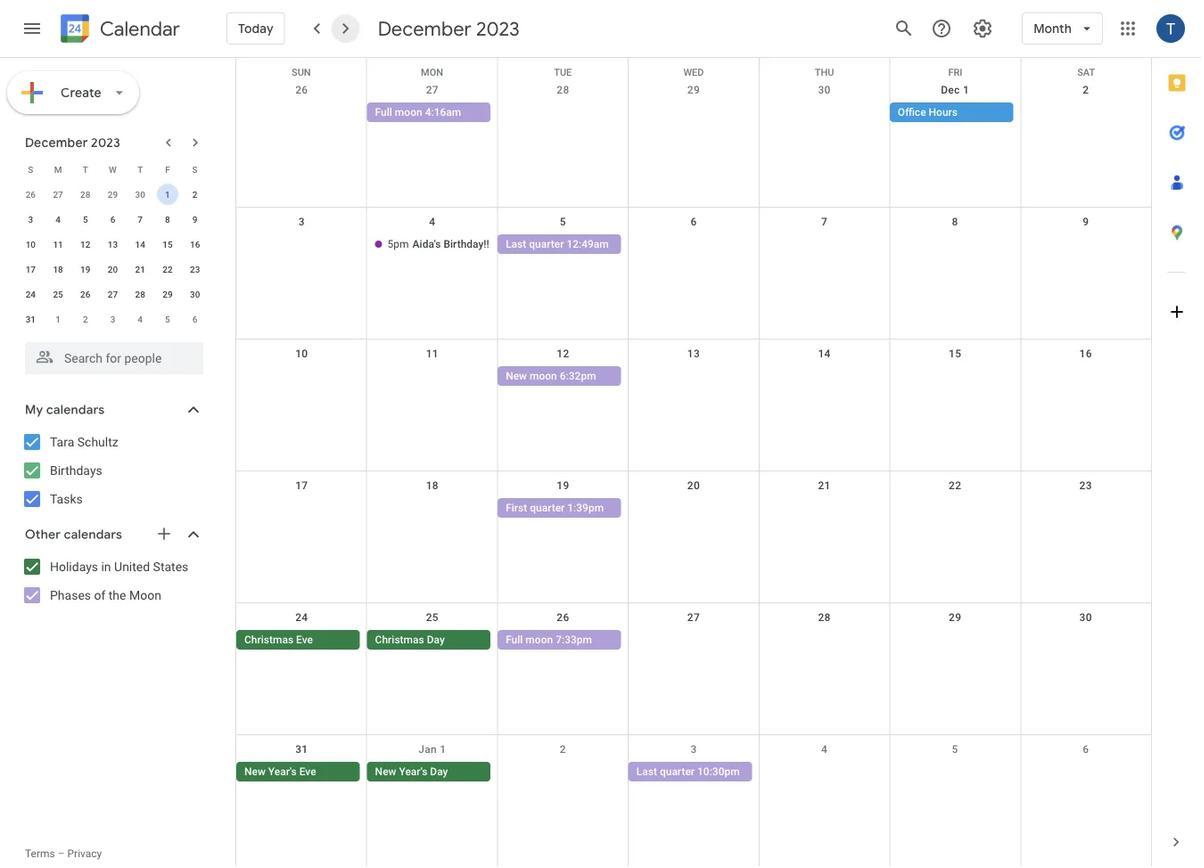 Task type: describe. For each thing, give the bounding box(es) containing it.
today
[[238, 21, 274, 37]]

1 vertical spatial december
[[25, 135, 88, 151]]

row containing s
[[17, 157, 209, 182]]

my
[[25, 402, 43, 418]]

new for new year's day
[[375, 766, 396, 779]]

last quarter 12:49am
[[506, 238, 609, 251]]

1:39pm
[[568, 502, 604, 515]]

28 element
[[129, 284, 151, 305]]

14 inside 14 element
[[135, 239, 145, 250]]

january 1 element
[[47, 309, 69, 330]]

1 horizontal spatial december
[[378, 16, 472, 41]]

1 right dec on the top right of page
[[963, 84, 970, 96]]

month
[[1034, 21, 1072, 37]]

office
[[898, 106, 926, 119]]

november 30 element
[[129, 184, 151, 205]]

moon
[[129, 588, 161, 603]]

1 s from the left
[[28, 164, 33, 175]]

privacy
[[67, 848, 102, 861]]

0 vertical spatial eve
[[296, 634, 313, 647]]

26 left november 27 element
[[26, 189, 36, 200]]

18 inside row group
[[53, 264, 63, 275]]

november 29 element
[[102, 184, 124, 205]]

new year's eve button
[[236, 763, 360, 782]]

2 s from the left
[[192, 164, 198, 175]]

12:49am
[[567, 238, 609, 251]]

united
[[114, 560, 150, 574]]

15 inside row group
[[163, 239, 173, 250]]

sat
[[1078, 67, 1095, 78]]

new moon 6:32pm
[[506, 370, 596, 383]]

8 for sun
[[952, 216, 959, 228]]

2 t from the left
[[137, 164, 143, 175]]

18 element
[[47, 259, 69, 280]]

schultz
[[77, 435, 118, 450]]

other calendars button
[[4, 521, 221, 549]]

aida's
[[413, 238, 441, 251]]

1 down 25 element
[[55, 314, 61, 325]]

last quarter 10:30pm
[[637, 766, 740, 779]]

3 inside the january 3 element
[[110, 314, 115, 325]]

office hours
[[898, 106, 958, 119]]

dec
[[941, 84, 960, 96]]

22 inside december 2023 grid
[[163, 264, 173, 275]]

25 element
[[47, 284, 69, 305]]

main drawer image
[[21, 18, 43, 39]]

tasks
[[50, 492, 83, 507]]

christmas for christmas eve
[[244, 634, 294, 647]]

settings menu image
[[972, 18, 994, 39]]

christmas for christmas day
[[375, 634, 424, 647]]

22 inside grid
[[949, 480, 962, 492]]

tara
[[50, 435, 74, 450]]

create button
[[7, 71, 139, 114]]

w
[[109, 164, 117, 175]]

of
[[94, 588, 106, 603]]

january 4 element
[[129, 309, 151, 330]]

full for full moon 7:33pm
[[506, 634, 523, 647]]

f
[[165, 164, 170, 175]]

thu
[[815, 67, 834, 78]]

21 element
[[129, 259, 151, 280]]

24 inside december 2023 grid
[[26, 289, 36, 300]]

13 inside 13 'element'
[[108, 239, 118, 250]]

year's for eve
[[268, 766, 297, 779]]

23 element
[[184, 259, 206, 280]]

10 element
[[20, 234, 41, 255]]

1 vertical spatial december 2023
[[25, 135, 120, 151]]

8 for december 2023
[[165, 214, 170, 225]]

terms – privacy
[[25, 848, 102, 861]]

year's for day
[[399, 766, 428, 779]]

16 inside grid
[[1080, 348, 1092, 360]]

other calendars list
[[4, 553, 221, 610]]

0 horizontal spatial 2023
[[91, 135, 120, 151]]

holidays in united states
[[50, 560, 188, 574]]

terms link
[[25, 848, 55, 861]]

last quarter 10:30pm button
[[629, 763, 752, 782]]

christmas day button
[[367, 631, 491, 650]]

first quarter 1:39pm button
[[498, 499, 621, 518]]

1 inside cell
[[165, 189, 170, 200]]

31 for jan 1
[[295, 744, 308, 756]]

states
[[153, 560, 188, 574]]

13 element
[[102, 234, 124, 255]]

21 inside row group
[[135, 264, 145, 275]]

december 2023 grid
[[17, 157, 209, 332]]

1 vertical spatial 20
[[688, 480, 700, 492]]

row containing sun
[[236, 58, 1151, 78]]

sun
[[292, 67, 311, 78]]

calendar heading
[[96, 17, 180, 41]]

full moon 7:33pm button
[[498, 631, 621, 650]]

today button
[[227, 7, 285, 50]]

5pm aida's birthday!!!!
[[388, 238, 495, 251]]

last for last quarter 12:49am
[[506, 238, 526, 251]]

10:30pm
[[697, 766, 740, 779]]

14 inside grid
[[818, 348, 831, 360]]

dec 1
[[941, 84, 970, 96]]

hours
[[929, 106, 958, 119]]

moon for 7:33pm
[[526, 634, 553, 647]]

my calendars button
[[4, 396, 221, 425]]

new year's day button
[[367, 763, 491, 782]]

holidays
[[50, 560, 98, 574]]

calendars for my calendars
[[46, 402, 105, 418]]

tue
[[554, 67, 572, 78]]

moon for 6:32pm
[[530, 370, 557, 383]]

16 element
[[184, 234, 206, 255]]

terms
[[25, 848, 55, 861]]

19 element
[[75, 259, 96, 280]]

calendar
[[100, 17, 180, 41]]

the
[[109, 588, 126, 603]]

jan 1
[[419, 744, 446, 756]]

january 2 element
[[75, 309, 96, 330]]

1 horizontal spatial 2023
[[476, 16, 520, 41]]

new for new moon 6:32pm
[[506, 370, 527, 383]]

birthdays
[[50, 463, 102, 478]]

phases of the moon
[[50, 588, 161, 603]]

26 down '19' element
[[80, 289, 90, 300]]

new for new year's eve
[[244, 766, 266, 779]]

7:33pm
[[556, 634, 592, 647]]

full moon 4:16am
[[375, 106, 461, 119]]

26 element
[[75, 284, 96, 305]]

moon for 4:16am
[[395, 106, 422, 119]]

my calendars
[[25, 402, 105, 418]]

7 for sun
[[821, 216, 828, 228]]

full for full moon 4:16am
[[375, 106, 392, 119]]

first
[[506, 502, 527, 515]]

other
[[25, 527, 61, 543]]

0 vertical spatial 23
[[190, 264, 200, 275]]

new year's day
[[375, 766, 448, 779]]

create
[[61, 85, 102, 101]]

january 6 element
[[184, 309, 206, 330]]

in
[[101, 560, 111, 574]]

november 28 element
[[75, 184, 96, 205]]

1 vertical spatial 23
[[1080, 480, 1092, 492]]

9 for december 2023
[[192, 214, 198, 225]]

–
[[58, 848, 65, 861]]

add other calendars image
[[155, 525, 173, 543]]

tara schultz
[[50, 435, 118, 450]]



Task type: locate. For each thing, give the bounding box(es) containing it.
29 element
[[157, 284, 178, 305]]

26
[[295, 84, 308, 96], [26, 189, 36, 200], [80, 289, 90, 300], [557, 612, 570, 624]]

quarter left the 10:30pm
[[660, 766, 695, 779]]

birthday!!!!
[[444, 238, 495, 251]]

9
[[192, 214, 198, 225], [1083, 216, 1089, 228]]

0 vertical spatial december
[[378, 16, 472, 41]]

calendars
[[46, 402, 105, 418], [64, 527, 122, 543]]

calendars inside other calendars dropdown button
[[64, 527, 122, 543]]

0 horizontal spatial full
[[375, 106, 392, 119]]

14 element
[[129, 234, 151, 255]]

16
[[190, 239, 200, 250], [1080, 348, 1092, 360]]

1 t from the left
[[83, 164, 88, 175]]

0 vertical spatial 31
[[26, 314, 36, 325]]

22 element
[[157, 259, 178, 280]]

1 vertical spatial 22
[[949, 480, 962, 492]]

1 horizontal spatial 11
[[426, 348, 439, 360]]

0 horizontal spatial t
[[83, 164, 88, 175]]

month button
[[1022, 7, 1103, 50]]

full left 4:16am
[[375, 106, 392, 119]]

21
[[135, 264, 145, 275], [818, 480, 831, 492]]

15
[[163, 239, 173, 250], [949, 348, 962, 360]]

1 horizontal spatial 15
[[949, 348, 962, 360]]

28
[[557, 84, 570, 96], [80, 189, 90, 200], [135, 289, 145, 300], [818, 612, 831, 624]]

year's
[[268, 766, 297, 779], [399, 766, 428, 779]]

12
[[80, 239, 90, 250], [557, 348, 570, 360]]

1 horizontal spatial 10
[[295, 348, 308, 360]]

1 vertical spatial 10
[[295, 348, 308, 360]]

1 horizontal spatial 14
[[818, 348, 831, 360]]

1 vertical spatial quarter
[[530, 502, 565, 515]]

office hours button
[[890, 103, 1014, 122]]

quarter for 5
[[529, 238, 564, 251]]

wed
[[684, 67, 704, 78]]

19 down 12 element
[[80, 264, 90, 275]]

14
[[135, 239, 145, 250], [818, 348, 831, 360]]

1 vertical spatial moon
[[530, 370, 557, 383]]

row group
[[17, 182, 209, 332]]

t up november 28 element
[[83, 164, 88, 175]]

november 26 element
[[20, 184, 41, 205]]

my calendars list
[[4, 428, 221, 514]]

november 27 element
[[47, 184, 69, 205]]

1 down f
[[165, 189, 170, 200]]

calendar element
[[57, 11, 180, 50]]

1 vertical spatial 25
[[426, 612, 439, 624]]

22
[[163, 264, 173, 275], [949, 480, 962, 492]]

grid
[[235, 58, 1151, 868]]

grid containing 26
[[235, 58, 1151, 868]]

1 vertical spatial 18
[[426, 480, 439, 492]]

last quarter 12:49am button
[[498, 235, 621, 254]]

0 vertical spatial full
[[375, 106, 392, 119]]

new moon 6:32pm button
[[498, 367, 621, 386]]

4:16am
[[425, 106, 461, 119]]

january 5 element
[[157, 309, 178, 330]]

12 inside grid
[[557, 348, 570, 360]]

31 up new year's eve button
[[295, 744, 308, 756]]

2 christmas from the left
[[375, 634, 424, 647]]

1 vertical spatial full
[[506, 634, 523, 647]]

24
[[26, 289, 36, 300], [295, 612, 308, 624]]

1 horizontal spatial 31
[[295, 744, 308, 756]]

calendars inside my calendars dropdown button
[[46, 402, 105, 418]]

december 2023 up mon
[[378, 16, 520, 41]]

1 horizontal spatial 17
[[295, 480, 308, 492]]

1 right jan
[[440, 744, 446, 756]]

t up november 30 element
[[137, 164, 143, 175]]

full moon 7:33pm
[[506, 634, 592, 647]]

m
[[54, 164, 62, 175]]

2 vertical spatial moon
[[526, 634, 553, 647]]

0 vertical spatial 25
[[53, 289, 63, 300]]

1 vertical spatial 12
[[557, 348, 570, 360]]

0 vertical spatial day
[[427, 634, 445, 647]]

other calendars
[[25, 527, 122, 543]]

december 2023 up 'm' at left top
[[25, 135, 120, 151]]

christmas eve button
[[236, 631, 360, 650]]

26 up the full moon 7:33pm button
[[557, 612, 570, 624]]

31 for 1
[[26, 314, 36, 325]]

moon left 6:32pm
[[530, 370, 557, 383]]

1 horizontal spatial 20
[[688, 480, 700, 492]]

8
[[165, 214, 170, 225], [952, 216, 959, 228]]

0 horizontal spatial 25
[[53, 289, 63, 300]]

last for last quarter 10:30pm
[[637, 766, 657, 779]]

0 horizontal spatial christmas
[[244, 634, 294, 647]]

tab list
[[1152, 58, 1201, 818]]

0 horizontal spatial 19
[[80, 264, 90, 275]]

0 vertical spatial 24
[[26, 289, 36, 300]]

1 vertical spatial 13
[[688, 348, 700, 360]]

1 vertical spatial 17
[[295, 480, 308, 492]]

12 element
[[75, 234, 96, 255]]

11 inside december 2023 grid
[[53, 239, 63, 250]]

0 horizontal spatial 17
[[26, 264, 36, 275]]

None search field
[[0, 335, 221, 375]]

0 vertical spatial 15
[[163, 239, 173, 250]]

1 horizontal spatial 9
[[1083, 216, 1089, 228]]

0 horizontal spatial 12
[[80, 239, 90, 250]]

17 inside grid
[[295, 480, 308, 492]]

25 up christmas day button
[[426, 612, 439, 624]]

0 vertical spatial 18
[[53, 264, 63, 275]]

quarter inside "button"
[[530, 502, 565, 515]]

1
[[963, 84, 970, 96], [165, 189, 170, 200], [55, 314, 61, 325], [440, 744, 446, 756]]

1 cell
[[154, 182, 181, 207]]

last right birthday!!!!
[[506, 238, 526, 251]]

s
[[28, 164, 33, 175], [192, 164, 198, 175]]

full moon 4:16am button
[[367, 103, 491, 122]]

25 inside grid
[[426, 612, 439, 624]]

december up 'm' at left top
[[25, 135, 88, 151]]

31 inside grid
[[295, 744, 308, 756]]

Search for people text field
[[36, 342, 193, 375]]

7 inside grid
[[821, 216, 828, 228]]

4
[[55, 214, 61, 225], [429, 216, 436, 228], [138, 314, 143, 325], [821, 744, 828, 756]]

january 3 element
[[102, 309, 124, 330]]

0 horizontal spatial 7
[[138, 214, 143, 225]]

30 element
[[184, 284, 206, 305]]

24 down 17 element
[[26, 289, 36, 300]]

30
[[818, 84, 831, 96], [135, 189, 145, 200], [190, 289, 200, 300], [1080, 612, 1092, 624]]

last inside button
[[637, 766, 657, 779]]

0 vertical spatial 16
[[190, 239, 200, 250]]

27 element
[[102, 284, 124, 305]]

7 for december 2023
[[138, 214, 143, 225]]

1 horizontal spatial 21
[[818, 480, 831, 492]]

0 horizontal spatial last
[[506, 238, 526, 251]]

new
[[506, 370, 527, 383], [244, 766, 266, 779], [375, 766, 396, 779]]

1 horizontal spatial 19
[[557, 480, 570, 492]]

jan
[[419, 744, 437, 756]]

1 vertical spatial 15
[[949, 348, 962, 360]]

0 vertical spatial 11
[[53, 239, 63, 250]]

26 down sun on the left of the page
[[295, 84, 308, 96]]

december
[[378, 16, 472, 41], [25, 135, 88, 151]]

11
[[53, 239, 63, 250], [426, 348, 439, 360]]

first quarter 1:39pm
[[506, 502, 604, 515]]

8 inside december 2023 grid
[[165, 214, 170, 225]]

9 inside december 2023 grid
[[192, 214, 198, 225]]

7 inside row group
[[138, 214, 143, 225]]

17 inside 17 element
[[26, 264, 36, 275]]

29
[[688, 84, 700, 96], [108, 189, 118, 200], [163, 289, 173, 300], [949, 612, 962, 624]]

0 horizontal spatial 15
[[163, 239, 173, 250]]

1 horizontal spatial year's
[[399, 766, 428, 779]]

moon
[[395, 106, 422, 119], [530, 370, 557, 383], [526, 634, 553, 647]]

19 inside row group
[[80, 264, 90, 275]]

1 christmas from the left
[[244, 634, 294, 647]]

25 inside row group
[[53, 289, 63, 300]]

1 vertical spatial eve
[[299, 766, 316, 779]]

0 horizontal spatial 10
[[26, 239, 36, 250]]

eve
[[296, 634, 313, 647], [299, 766, 316, 779]]

1 horizontal spatial s
[[192, 164, 198, 175]]

t
[[83, 164, 88, 175], [137, 164, 143, 175]]

7
[[138, 214, 143, 225], [821, 216, 828, 228]]

9 for sun
[[1083, 216, 1089, 228]]

last inside button
[[506, 238, 526, 251]]

last left the 10:30pm
[[637, 766, 657, 779]]

quarter inside button
[[660, 766, 695, 779]]

phases
[[50, 588, 91, 603]]

15 element
[[157, 234, 178, 255]]

1 horizontal spatial full
[[506, 634, 523, 647]]

11 element
[[47, 234, 69, 255]]

1 vertical spatial calendars
[[64, 527, 122, 543]]

calendars up tara schultz on the bottom left
[[46, 402, 105, 418]]

18 inside grid
[[426, 480, 439, 492]]

0 horizontal spatial 16
[[190, 239, 200, 250]]

row group containing 26
[[17, 182, 209, 332]]

0 horizontal spatial 13
[[108, 239, 118, 250]]

1 horizontal spatial 7
[[821, 216, 828, 228]]

1 year's from the left
[[268, 766, 297, 779]]

0 horizontal spatial s
[[28, 164, 33, 175]]

calendars up in
[[64, 527, 122, 543]]

3
[[28, 214, 33, 225], [299, 216, 305, 228], [110, 314, 115, 325], [691, 744, 697, 756]]

1 horizontal spatial 18
[[426, 480, 439, 492]]

last
[[506, 238, 526, 251], [637, 766, 657, 779]]

0 horizontal spatial 24
[[26, 289, 36, 300]]

17 element
[[20, 259, 41, 280]]

21 inside grid
[[818, 480, 831, 492]]

fri
[[948, 67, 963, 78]]

cell
[[236, 103, 367, 124], [629, 103, 759, 124], [759, 103, 890, 124], [1021, 103, 1151, 124], [236, 235, 367, 256], [629, 235, 759, 256], [1021, 235, 1151, 256], [236, 367, 367, 388], [367, 367, 498, 388], [629, 367, 759, 388], [236, 499, 367, 520], [367, 499, 498, 520], [629, 499, 759, 520], [629, 631, 759, 652], [498, 763, 629, 784], [1021, 763, 1151, 784]]

moon left 4:16am
[[395, 106, 422, 119]]

december 2023
[[378, 16, 520, 41], [25, 135, 120, 151]]

0 vertical spatial 12
[[80, 239, 90, 250]]

19 inside grid
[[557, 480, 570, 492]]

1 horizontal spatial 24
[[295, 612, 308, 624]]

quarter right first
[[530, 502, 565, 515]]

1 horizontal spatial 12
[[557, 348, 570, 360]]

0 vertical spatial 14
[[135, 239, 145, 250]]

0 horizontal spatial 18
[[53, 264, 63, 275]]

15 inside grid
[[949, 348, 962, 360]]

20
[[108, 264, 118, 275], [688, 480, 700, 492]]

12 up '19' element
[[80, 239, 90, 250]]

quarter for 19
[[530, 502, 565, 515]]

0 horizontal spatial 14
[[135, 239, 145, 250]]

5pm
[[388, 238, 409, 251]]

24 inside grid
[[295, 612, 308, 624]]

quarter
[[529, 238, 564, 251], [530, 502, 565, 515], [660, 766, 695, 779]]

0 horizontal spatial 31
[[26, 314, 36, 325]]

full left 7:33pm
[[506, 634, 523, 647]]

12 up new moon 6:32pm button
[[557, 348, 570, 360]]

mon
[[421, 67, 443, 78]]

2 year's from the left
[[399, 766, 428, 779]]

0 horizontal spatial 22
[[163, 264, 173, 275]]

0 horizontal spatial 11
[[53, 239, 63, 250]]

0 vertical spatial quarter
[[529, 238, 564, 251]]

24 element
[[20, 284, 41, 305]]

1 vertical spatial 19
[[557, 480, 570, 492]]

10 inside december 2023 grid
[[26, 239, 36, 250]]

10 inside grid
[[295, 348, 308, 360]]

0 vertical spatial 13
[[108, 239, 118, 250]]

1 horizontal spatial 22
[[949, 480, 962, 492]]

20 inside row group
[[108, 264, 118, 275]]

12 inside row group
[[80, 239, 90, 250]]

16 inside december 2023 grid
[[190, 239, 200, 250]]

1 vertical spatial 24
[[295, 612, 308, 624]]

27
[[426, 84, 439, 96], [53, 189, 63, 200], [108, 289, 118, 300], [688, 612, 700, 624]]

0 vertical spatial moon
[[395, 106, 422, 119]]

20 element
[[102, 259, 124, 280]]

1 vertical spatial 21
[[818, 480, 831, 492]]

1 vertical spatial 11
[[426, 348, 439, 360]]

0 vertical spatial 20
[[108, 264, 118, 275]]

calendars for other calendars
[[64, 527, 122, 543]]

row
[[236, 58, 1151, 78], [236, 76, 1151, 208], [17, 157, 209, 182], [17, 182, 209, 207], [17, 207, 209, 232], [236, 208, 1151, 340], [17, 232, 209, 257], [17, 257, 209, 282], [17, 282, 209, 307], [17, 307, 209, 332], [236, 340, 1151, 472], [236, 472, 1151, 604], [236, 604, 1151, 736], [236, 736, 1151, 868]]

quarter inside button
[[529, 238, 564, 251]]

0 horizontal spatial 21
[[135, 264, 145, 275]]

0 horizontal spatial december
[[25, 135, 88, 151]]

quarter left 12:49am
[[529, 238, 564, 251]]

31 inside 31 element
[[26, 314, 36, 325]]

25
[[53, 289, 63, 300], [426, 612, 439, 624]]

0 vertical spatial 21
[[135, 264, 145, 275]]

1 horizontal spatial last
[[637, 766, 657, 779]]

1 horizontal spatial 23
[[1080, 480, 1092, 492]]

christmas day
[[375, 634, 445, 647]]

1 vertical spatial last
[[637, 766, 657, 779]]

0 vertical spatial 2023
[[476, 16, 520, 41]]

6:32pm
[[560, 370, 596, 383]]

5
[[83, 214, 88, 225], [560, 216, 566, 228], [165, 314, 170, 325], [952, 744, 959, 756]]

new year's eve
[[244, 766, 316, 779]]

0 vertical spatial december 2023
[[378, 16, 520, 41]]

4 inside january 4 element
[[138, 314, 143, 325]]

day
[[427, 634, 445, 647], [430, 766, 448, 779]]

25 up january 1 element at the left of the page
[[53, 289, 63, 300]]

19
[[80, 264, 90, 275], [557, 480, 570, 492]]

moon left 7:33pm
[[526, 634, 553, 647]]

full
[[375, 106, 392, 119], [506, 634, 523, 647]]

december up mon
[[378, 16, 472, 41]]

1 horizontal spatial 8
[[952, 216, 959, 228]]

2
[[1083, 84, 1089, 96], [192, 189, 198, 200], [83, 314, 88, 325], [560, 744, 566, 756]]

1 vertical spatial 2023
[[91, 135, 120, 151]]

1 horizontal spatial t
[[137, 164, 143, 175]]

0 horizontal spatial 8
[[165, 214, 170, 225]]

privacy link
[[67, 848, 102, 861]]

0 horizontal spatial new
[[244, 766, 266, 779]]

s right f
[[192, 164, 198, 175]]

10
[[26, 239, 36, 250], [295, 348, 308, 360]]

1 horizontal spatial 25
[[426, 612, 439, 624]]

0 vertical spatial 17
[[26, 264, 36, 275]]

24 up the christmas eve button
[[295, 612, 308, 624]]

0 vertical spatial 19
[[80, 264, 90, 275]]

christmas eve
[[244, 634, 313, 647]]

31 down 24 element
[[26, 314, 36, 325]]

1 vertical spatial 16
[[1080, 348, 1092, 360]]

13
[[108, 239, 118, 250], [688, 348, 700, 360]]

0 vertical spatial 10
[[26, 239, 36, 250]]

s up november 26 element on the left of page
[[28, 164, 33, 175]]

19 up the first quarter 1:39pm "button"
[[557, 480, 570, 492]]

8 inside grid
[[952, 216, 959, 228]]

6
[[110, 214, 115, 225], [691, 216, 697, 228], [192, 314, 198, 325], [1083, 744, 1089, 756]]

31 element
[[20, 309, 41, 330]]

1 vertical spatial day
[[430, 766, 448, 779]]

1 horizontal spatial 13
[[688, 348, 700, 360]]



Task type: vqa. For each thing, say whether or not it's contained in the screenshot.
1 Element on the top left of the page
no



